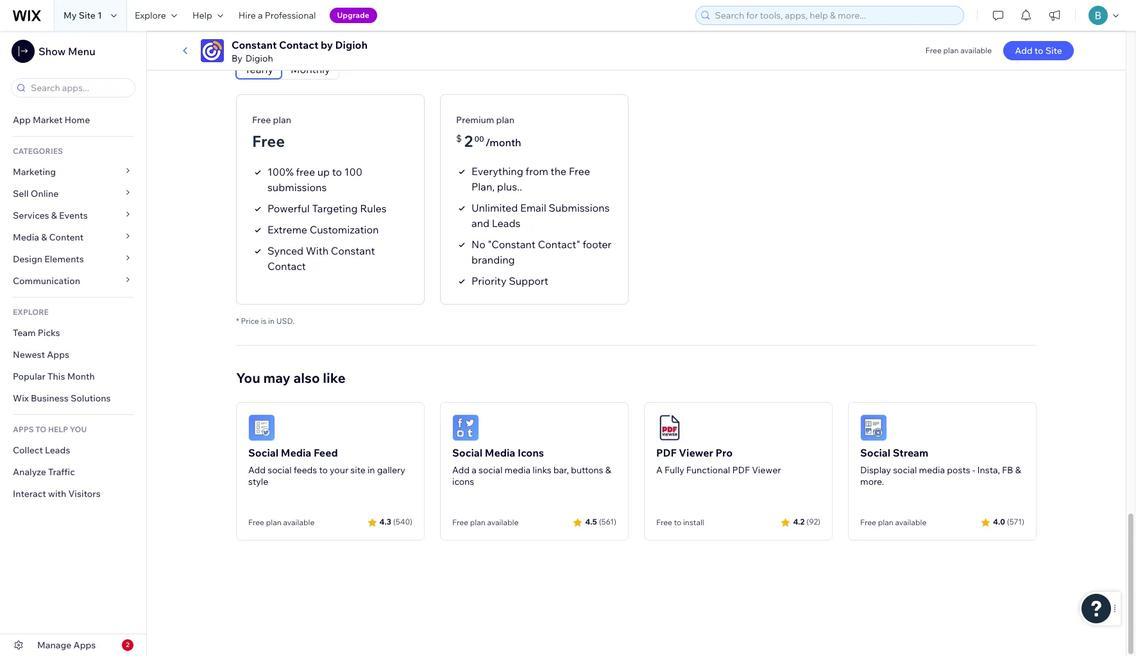 Task type: describe. For each thing, give the bounding box(es) containing it.
picks
[[38, 327, 60, 339]]

monthly
[[291, 63, 330, 76]]

constant contact by digioh by digioh
[[232, 39, 368, 64]]

add for social media icons
[[453, 465, 470, 476]]

add inside button
[[1016, 45, 1033, 56]]

monthly button
[[282, 59, 339, 79]]

month
[[67, 371, 95, 383]]

0 horizontal spatial pdf
[[657, 447, 677, 459]]

powerful
[[268, 202, 310, 215]]

4.5
[[586, 517, 597, 527]]

free plan available for 4.0 (571)
[[861, 518, 927, 527]]

elements
[[44, 254, 84, 265]]

to inside 100% free up to 100 submissions
[[332, 165, 342, 178]]

no
[[472, 238, 486, 251]]

-
[[973, 465, 976, 476]]

wix
[[13, 393, 29, 404]]

functional
[[687, 465, 731, 476]]

display
[[861, 465, 892, 476]]

your
[[330, 465, 349, 476]]

0 horizontal spatial a
[[258, 10, 263, 21]]

newest apps
[[13, 349, 69, 361]]

social inside social media feed add social feeds to your site in gallery style
[[268, 465, 292, 476]]

media inside sidebar element
[[13, 232, 39, 243]]

0 vertical spatial 2
[[465, 131, 473, 151]]

you may also like
[[236, 370, 346, 386]]

manage apps
[[37, 640, 96, 652]]

explore
[[135, 10, 166, 21]]

0 horizontal spatial in
[[268, 316, 275, 326]]

links
[[533, 465, 552, 476]]

explore
[[13, 307, 49, 317]]

1
[[98, 10, 102, 21]]

sell
[[13, 188, 29, 200]]

branding
[[472, 253, 515, 266]]

& inside social stream display social media posts - insta, fb & more.
[[1016, 465, 1022, 476]]

targeting
[[312, 202, 358, 215]]

social for social media icons
[[453, 447, 483, 459]]

you
[[236, 370, 260, 386]]

100% free up to 100 submissions
[[268, 165, 363, 194]]

leads inside collect leads link
[[45, 445, 70, 456]]

$
[[456, 133, 462, 144]]

& inside social media icons add a social media links bar, buttons & icons
[[606, 465, 612, 476]]

may
[[263, 370, 291, 386]]

add to site button
[[1004, 41, 1075, 60]]

design elements
[[13, 254, 84, 265]]

footer
[[583, 238, 612, 251]]

(561)
[[599, 517, 617, 527]]

menu
[[68, 45, 95, 58]]

4.2
[[794, 517, 805, 527]]

the
[[551, 165, 567, 178]]

sell online link
[[0, 183, 146, 205]]

collect
[[13, 445, 43, 456]]

no "constant contact" footer branding
[[472, 238, 612, 266]]

team picks
[[13, 327, 60, 339]]

constant inside synced with constant contact
[[331, 244, 375, 257]]

like
[[323, 370, 346, 386]]

social for social media feed
[[248, 447, 279, 459]]

team
[[13, 327, 36, 339]]

more.
[[861, 476, 885, 488]]

business
[[31, 393, 69, 404]]

popular
[[13, 371, 46, 383]]

00
[[475, 134, 484, 144]]

email
[[521, 201, 547, 214]]

pdf viewer pro logo image
[[657, 414, 684, 441]]

unlimited email submissions and leads
[[472, 201, 610, 230]]

free plan
[[252, 114, 292, 126]]

apps to help you
[[13, 425, 87, 435]]

contact inside synced with constant contact
[[268, 260, 306, 273]]

a inside social media icons add a social media links bar, buttons & icons
[[472, 465, 477, 476]]

media inside social stream display social media posts - insta, fb & more.
[[920, 465, 946, 476]]

fb
[[1003, 465, 1014, 476]]

Search for tools, apps, help & more... field
[[712, 6, 960, 24]]

premium
[[456, 114, 495, 126]]

4.0 (571)
[[994, 517, 1025, 527]]

you
[[70, 425, 87, 435]]

media & content
[[13, 232, 84, 243]]

design elements link
[[0, 248, 146, 270]]

0 horizontal spatial digioh
[[246, 53, 273, 64]]

media for social media feed
[[281, 447, 312, 459]]

priority support
[[472, 275, 549, 287]]

feeds
[[294, 465, 317, 476]]

social media icons logo image
[[453, 414, 480, 441]]

is
[[261, 316, 267, 326]]

unlimited
[[472, 201, 518, 214]]

show menu
[[39, 45, 95, 58]]

free plan available for 4.3 (540)
[[248, 518, 315, 527]]

hire a professional
[[239, 10, 316, 21]]

Search apps... field
[[27, 79, 131, 97]]

$ 2 00 /month
[[456, 131, 522, 151]]

& for events
[[51, 210, 57, 221]]

to inside button
[[1035, 45, 1044, 56]]

posts
[[948, 465, 971, 476]]

show
[[39, 45, 66, 58]]

by
[[232, 53, 242, 64]]

social media feed logo image
[[248, 414, 275, 441]]

free
[[296, 165, 315, 178]]

newest
[[13, 349, 45, 361]]

available for 4.5 (561)
[[488, 518, 519, 527]]

plan,
[[472, 180, 495, 193]]

market
[[33, 114, 63, 126]]

everything
[[472, 165, 524, 178]]



Task type: vqa. For each thing, say whether or not it's contained in the screenshot.
readers
no



Task type: locate. For each thing, give the bounding box(es) containing it.
& right buttons
[[606, 465, 612, 476]]

plan
[[944, 46, 959, 55], [273, 114, 292, 126], [497, 114, 515, 126], [266, 518, 282, 527], [470, 518, 486, 527], [879, 518, 894, 527]]

and
[[472, 217, 490, 230]]

1 horizontal spatial social
[[453, 447, 483, 459]]

customization
[[310, 223, 379, 236]]

2 horizontal spatial social
[[861, 447, 891, 459]]

3 social from the left
[[861, 447, 891, 459]]

pdf up a
[[657, 447, 677, 459]]

2 media from the left
[[920, 465, 946, 476]]

analyze traffic link
[[0, 462, 146, 483]]

2 inside sidebar element
[[126, 641, 130, 650]]

with
[[306, 244, 329, 257]]

rules
[[360, 202, 387, 215]]

0 horizontal spatial social
[[248, 447, 279, 459]]

1 horizontal spatial viewer
[[752, 465, 782, 476]]

1 social from the left
[[268, 465, 292, 476]]

1 horizontal spatial social
[[479, 465, 503, 476]]

social inside social stream display social media posts - insta, fb & more.
[[894, 465, 918, 476]]

social for social stream
[[861, 447, 891, 459]]

plans
[[297, 31, 332, 47]]

newest apps link
[[0, 344, 146, 366]]

4.5 (561)
[[586, 517, 617, 527]]

in right is
[[268, 316, 275, 326]]

analyze
[[13, 467, 46, 478]]

support
[[509, 275, 549, 287]]

constant inside constant contact by digioh by digioh
[[232, 39, 277, 51]]

a right hire
[[258, 10, 263, 21]]

free plan available for 4.5 (561)
[[453, 518, 519, 527]]

viewer up functional
[[679, 447, 714, 459]]

1 horizontal spatial leads
[[492, 217, 521, 230]]

0 vertical spatial contact
[[279, 39, 319, 51]]

plus..
[[497, 180, 522, 193]]

pdf viewer pro a fully functional pdf viewer
[[657, 447, 782, 476]]

leads
[[492, 217, 521, 230], [45, 445, 70, 456]]

3 social from the left
[[894, 465, 918, 476]]

icons
[[518, 447, 544, 459]]

media
[[13, 232, 39, 243], [281, 447, 312, 459], [485, 447, 516, 459]]

up
[[318, 165, 330, 178]]

4.0
[[994, 517, 1006, 527]]

marketing link
[[0, 161, 146, 183]]

add for social media feed
[[248, 465, 266, 476]]

stream
[[893, 447, 929, 459]]

media left icons on the left bottom of page
[[485, 447, 516, 459]]

0 horizontal spatial apps
[[47, 349, 69, 361]]

available down social stream display social media posts - insta, fb & more.
[[896, 518, 927, 527]]

digioh down pricing
[[246, 53, 273, 64]]

price
[[241, 316, 259, 326]]

0 horizontal spatial site
[[79, 10, 96, 21]]

media up feeds
[[281, 447, 312, 459]]

apps right the manage
[[74, 640, 96, 652]]

available down social media icons add a social media links bar, buttons & icons
[[488, 518, 519, 527]]

available down feeds
[[283, 518, 315, 527]]

services & events
[[13, 210, 88, 221]]

contact inside constant contact by digioh by digioh
[[279, 39, 319, 51]]

1 vertical spatial leads
[[45, 445, 70, 456]]

1 vertical spatial digioh
[[246, 53, 273, 64]]

powerful targeting rules
[[268, 202, 387, 215]]

1 vertical spatial constant
[[331, 244, 375, 257]]

0 vertical spatial constant
[[232, 39, 277, 51]]

1 vertical spatial apps
[[74, 640, 96, 652]]

0 horizontal spatial social
[[268, 465, 292, 476]]

& left the content
[[41, 232, 47, 243]]

apps for manage apps
[[74, 640, 96, 652]]

1 vertical spatial a
[[472, 465, 477, 476]]

synced
[[268, 244, 304, 257]]

gallery
[[377, 465, 406, 476]]

1 horizontal spatial digioh
[[335, 39, 368, 51]]

1 horizontal spatial a
[[472, 465, 477, 476]]

social inside social media icons add a social media links bar, buttons & icons
[[479, 465, 503, 476]]

1 social from the left
[[248, 447, 279, 459]]

site inside button
[[1046, 45, 1063, 56]]

4.3 (540)
[[380, 517, 413, 527]]

constant down the customization
[[331, 244, 375, 257]]

1 vertical spatial viewer
[[752, 465, 782, 476]]

0 vertical spatial apps
[[47, 349, 69, 361]]

professional
[[265, 10, 316, 21]]

digioh right by
[[335, 39, 368, 51]]

free to install
[[657, 518, 705, 527]]

home
[[65, 114, 90, 126]]

1 vertical spatial contact
[[268, 260, 306, 273]]

pdf down pro
[[733, 465, 750, 476]]

design
[[13, 254, 42, 265]]

a
[[657, 465, 663, 476]]

2 right manage apps
[[126, 641, 130, 650]]

1 horizontal spatial pdf
[[733, 465, 750, 476]]

services & events link
[[0, 205, 146, 227]]

& right fb
[[1016, 465, 1022, 476]]

2 horizontal spatial media
[[485, 447, 516, 459]]

1 horizontal spatial media
[[281, 447, 312, 459]]

2 horizontal spatial social
[[894, 465, 918, 476]]

"constant
[[488, 238, 536, 251]]

install
[[684, 518, 705, 527]]

usd.
[[277, 316, 295, 326]]

available for 4.0 (571)
[[896, 518, 927, 527]]

sell online
[[13, 188, 59, 200]]

extreme
[[268, 223, 308, 236]]

1 horizontal spatial constant
[[331, 244, 375, 257]]

help
[[193, 10, 212, 21]]

& for content
[[41, 232, 47, 243]]

interact
[[13, 489, 46, 500]]

submissions
[[268, 181, 327, 194]]

1 vertical spatial pdf
[[733, 465, 750, 476]]

services
[[13, 210, 49, 221]]

social inside social media feed add social feeds to your site in gallery style
[[248, 447, 279, 459]]

2 right "$"
[[465, 131, 473, 151]]

app market home
[[13, 114, 90, 126]]

available for 4.3 (540)
[[283, 518, 315, 527]]

priority
[[472, 275, 507, 287]]

leads down unlimited
[[492, 217, 521, 230]]

to inside social media feed add social feeds to your site in gallery style
[[319, 465, 328, 476]]

& down professional
[[285, 31, 294, 47]]

available left add to site
[[961, 46, 993, 55]]

0 horizontal spatial add
[[248, 465, 266, 476]]

app market home link
[[0, 109, 146, 131]]

collect leads
[[13, 445, 70, 456]]

2 social from the left
[[479, 465, 503, 476]]

0 vertical spatial digioh
[[335, 39, 368, 51]]

1 horizontal spatial media
[[920, 465, 946, 476]]

social inside social media icons add a social media links bar, buttons & icons
[[453, 447, 483, 459]]

& left events
[[51, 210, 57, 221]]

social inside social stream display social media posts - insta, fb & more.
[[861, 447, 891, 459]]

in inside social media feed add social feeds to your site in gallery style
[[368, 465, 375, 476]]

1 horizontal spatial site
[[1046, 45, 1063, 56]]

contact"
[[538, 238, 581, 251]]

apps up this
[[47, 349, 69, 361]]

0 vertical spatial viewer
[[679, 447, 714, 459]]

analyze traffic
[[13, 467, 75, 478]]

media for social media icons
[[485, 447, 516, 459]]

social
[[268, 465, 292, 476], [479, 465, 503, 476], [894, 465, 918, 476]]

upgrade button
[[330, 8, 377, 23]]

buttons
[[571, 465, 604, 476]]

media up design
[[13, 232, 39, 243]]

0 vertical spatial a
[[258, 10, 263, 21]]

add inside social media feed add social feeds to your site in gallery style
[[248, 465, 266, 476]]

social up the display
[[861, 447, 891, 459]]

leads inside unlimited email submissions and leads
[[492, 217, 521, 230]]

& for plans
[[285, 31, 294, 47]]

add inside social media icons add a social media links bar, buttons & icons
[[453, 465, 470, 476]]

social media feed add social feeds to your site in gallery style
[[248, 447, 406, 488]]

leads down help
[[45, 445, 70, 456]]

submissions
[[549, 201, 610, 214]]

a down social media icons logo
[[472, 465, 477, 476]]

social right icons
[[479, 465, 503, 476]]

wix business solutions
[[13, 393, 111, 404]]

collect leads link
[[0, 440, 146, 462]]

insta,
[[978, 465, 1001, 476]]

/month
[[486, 136, 522, 149]]

media
[[505, 465, 531, 476], [920, 465, 946, 476]]

contact
[[279, 39, 319, 51], [268, 260, 306, 273]]

from
[[526, 165, 549, 178]]

1 vertical spatial 2
[[126, 641, 130, 650]]

1 horizontal spatial add
[[453, 465, 470, 476]]

social down stream
[[894, 465, 918, 476]]

social left feeds
[[268, 465, 292, 476]]

1 vertical spatial in
[[368, 465, 375, 476]]

style
[[248, 476, 269, 488]]

viewer right functional
[[752, 465, 782, 476]]

1 horizontal spatial apps
[[74, 640, 96, 652]]

in
[[268, 316, 275, 326], [368, 465, 375, 476]]

media down icons on the left bottom of page
[[505, 465, 531, 476]]

site
[[351, 465, 366, 476]]

social down social media feed logo on the left of the page
[[248, 447, 279, 459]]

in right site
[[368, 465, 375, 476]]

with
[[48, 489, 66, 500]]

yearly button
[[236, 59, 282, 79]]

0 horizontal spatial constant
[[232, 39, 277, 51]]

4.3
[[380, 517, 392, 527]]

bar,
[[554, 465, 569, 476]]

1 horizontal spatial in
[[368, 465, 375, 476]]

media & content link
[[0, 227, 146, 248]]

contact up monthly
[[279, 39, 319, 51]]

1 vertical spatial site
[[1046, 45, 1063, 56]]

constant contact by digioh logo image
[[201, 39, 224, 62]]

2 horizontal spatial add
[[1016, 45, 1033, 56]]

popular this month
[[13, 371, 95, 383]]

0 vertical spatial leads
[[492, 217, 521, 230]]

0 vertical spatial pdf
[[657, 447, 677, 459]]

0 horizontal spatial 2
[[126, 641, 130, 650]]

(92)
[[807, 517, 821, 527]]

apps
[[13, 425, 34, 435]]

2
[[465, 131, 473, 151], [126, 641, 130, 650]]

visitors
[[68, 489, 101, 500]]

4.2 (92)
[[794, 517, 821, 527]]

app
[[13, 114, 31, 126]]

manage
[[37, 640, 72, 652]]

social
[[248, 447, 279, 459], [453, 447, 483, 459], [861, 447, 891, 459]]

media left posts
[[920, 465, 946, 476]]

media inside social media icons add a social media links bar, buttons & icons
[[485, 447, 516, 459]]

free inside everything from the free plan, plus..
[[569, 165, 591, 178]]

icons
[[453, 476, 475, 488]]

social down social media icons logo
[[453, 447, 483, 459]]

team picks link
[[0, 322, 146, 344]]

feed
[[314, 447, 338, 459]]

social stream logo image
[[861, 414, 888, 441]]

apps for newest apps
[[47, 349, 69, 361]]

to
[[35, 425, 46, 435]]

media inside social media icons add a social media links bar, buttons & icons
[[505, 465, 531, 476]]

media inside social media feed add social feeds to your site in gallery style
[[281, 447, 312, 459]]

1 horizontal spatial 2
[[465, 131, 473, 151]]

events
[[59, 210, 88, 221]]

0 horizontal spatial media
[[13, 232, 39, 243]]

0 horizontal spatial viewer
[[679, 447, 714, 459]]

constant up by
[[232, 39, 277, 51]]

0 vertical spatial in
[[268, 316, 275, 326]]

1 media from the left
[[505, 465, 531, 476]]

sidebar element
[[0, 31, 147, 657]]

content
[[49, 232, 84, 243]]

0 vertical spatial site
[[79, 10, 96, 21]]

0 horizontal spatial media
[[505, 465, 531, 476]]

2 social from the left
[[453, 447, 483, 459]]

contact down the synced
[[268, 260, 306, 273]]

0 horizontal spatial leads
[[45, 445, 70, 456]]

wix business solutions link
[[0, 388, 146, 410]]



